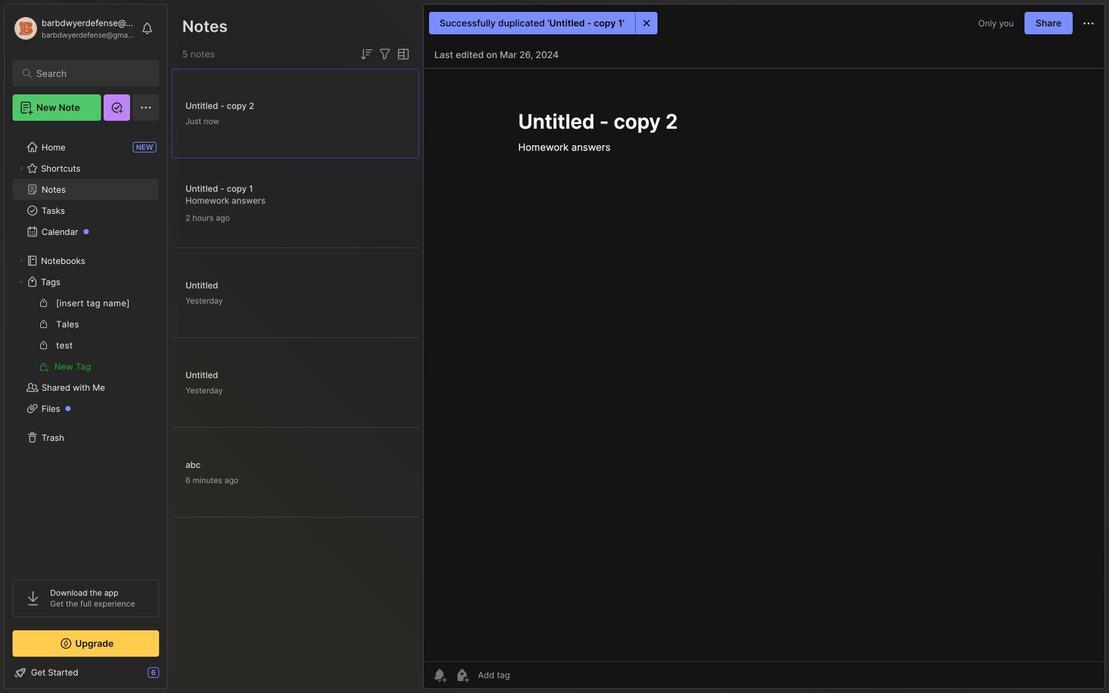Task type: locate. For each thing, give the bounding box(es) containing it.
Note Editor text field
[[424, 68, 1104, 662]]

Search text field
[[36, 67, 142, 80]]

click to collapse image
[[167, 669, 177, 685]]

alert
[[429, 12, 658, 34]]

group inside tree
[[13, 292, 158, 377]]

None search field
[[36, 65, 142, 81]]

add tag image
[[454, 667, 470, 683]]

Sort options field
[[358, 46, 374, 62]]

tree
[[5, 129, 167, 568]]

Help and Learning task checklist field
[[5, 662, 167, 683]]

add a reminder image
[[432, 667, 448, 683]]

group
[[13, 292, 158, 377]]

More actions field
[[1081, 15, 1097, 31]]



Task type: describe. For each thing, give the bounding box(es) containing it.
note window element
[[423, 4, 1105, 693]]

expand tags image
[[17, 278, 25, 286]]

View options field
[[393, 46, 411, 62]]

expand notebooks image
[[17, 257, 25, 265]]

Account field
[[13, 15, 135, 42]]

tree inside main element
[[5, 129, 167, 568]]

add filters image
[[377, 46, 393, 62]]

expand note image
[[433, 15, 449, 31]]

Add filters field
[[377, 46, 393, 62]]

Add tag field
[[477, 669, 576, 681]]

more actions image
[[1081, 16, 1097, 31]]

none search field inside main element
[[36, 65, 142, 81]]

main element
[[0, 0, 172, 693]]



Task type: vqa. For each thing, say whether or not it's contained in the screenshot.
tab list
no



